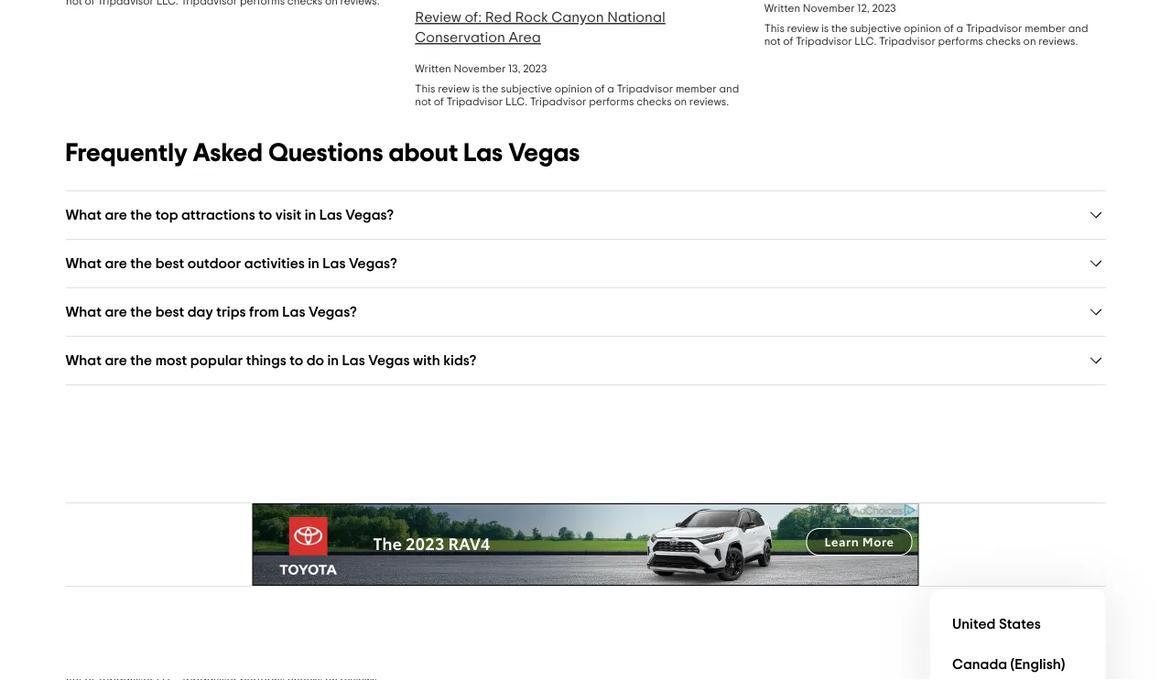 Task type: describe. For each thing, give the bounding box(es) containing it.
1 vertical spatial in
[[308, 256, 320, 271]]

about
[[389, 140, 458, 166]]

united
[[952, 618, 996, 632]]

0 vertical spatial in
[[305, 208, 316, 222]]

las inside what are the best day trips from las vegas? dropdown button
[[283, 305, 306, 319]]

in inside dropdown button
[[328, 353, 339, 368]]

what for what are the most popular things to do in las vegas with kids?
[[66, 353, 102, 368]]

united states link
[[945, 605, 1092, 645]]

united states
[[952, 618, 1041, 632]]

and for written november 12, 2023 this review is the subjective opinion of a tripadvisor member and not of tripadvisor llc. tripadvisor performs checks on reviews.
[[1069, 23, 1089, 34]]

vegas? for what are the best outdoor activities in las vegas?
[[349, 256, 397, 271]]

are for what are the top attractions to visit in las vegas?
[[105, 208, 127, 222]]

on for written november 13, 2023 this review is the subjective opinion of a tripadvisor member and not of tripadvisor llc. tripadvisor performs checks on reviews.
[[674, 96, 687, 107]]

what are the top attractions to visit in las vegas?
[[66, 208, 394, 222]]

what are the best day trips from las vegas?
[[66, 305, 357, 319]]

opinion for written november 13, 2023
[[554, 83, 592, 94]]

national
[[607, 10, 666, 25]]

frequently asked questions about las vegas
[[66, 140, 580, 166]]

and for written november 13, 2023 this review is the subjective opinion of a tripadvisor member and not of tripadvisor llc. tripadvisor performs checks on reviews.
[[719, 83, 739, 94]]

written for written november 13, 2023
[[415, 63, 451, 74]]

reviews. for written november 13, 2023 this review is the subjective opinion of a tripadvisor member and not of tripadvisor llc. tripadvisor performs checks on reviews.
[[689, 96, 729, 107]]

opinion for written november 12, 2023
[[904, 23, 942, 34]]

llc. for 12,
[[855, 36, 877, 47]]

day
[[188, 305, 213, 319]]

to inside dropdown button
[[290, 353, 304, 368]]

rock
[[515, 10, 548, 25]]

vegas inside dropdown button
[[369, 353, 410, 368]]

are for what are the best day trips from las vegas?
[[105, 305, 127, 319]]

(english)
[[1011, 658, 1066, 673]]

written for written november 12, 2023
[[764, 3, 800, 14]]

the for what are the top attractions to visit in las vegas?
[[130, 208, 152, 222]]

to inside dropdown button
[[259, 208, 272, 222]]

visit
[[275, 208, 302, 222]]

the for what are the best day trips from las vegas?
[[130, 305, 152, 319]]

the for what are the best outdoor activities in las vegas?
[[130, 256, 152, 271]]

the inside written november 12, 2023 this review is the subjective opinion of a tripadvisor member and not of tripadvisor llc. tripadvisor performs checks on reviews.
[[831, 23, 848, 34]]

performs for written november 13, 2023
[[589, 96, 634, 107]]

not for written november 13, 2023 this review is the subjective opinion of a tripadvisor member and not of tripadvisor llc. tripadvisor performs checks on reviews.
[[415, 96, 431, 107]]

the for what are the most popular things to do in las vegas with kids?
[[130, 353, 152, 368]]

canyon
[[551, 10, 604, 25]]

vegas? for what are the best day trips from las vegas?
[[309, 305, 357, 319]]

the inside written november 13, 2023 this review is the subjective opinion of a tripadvisor member and not of tripadvisor llc. tripadvisor performs checks on reviews.
[[482, 83, 498, 94]]

from
[[249, 305, 279, 319]]

canada (english) link
[[945, 645, 1092, 681]]

menu containing united states
[[930, 590, 1106, 681]]

review
[[415, 10, 461, 25]]

what are the most popular things to do in las vegas with kids?
[[66, 353, 477, 368]]

is for 13,
[[472, 83, 480, 94]]

review for written november 12, 2023
[[787, 23, 819, 34]]

not for written november 12, 2023 this review is the subjective opinion of a tripadvisor member and not of tripadvisor llc. tripadvisor performs checks on reviews.
[[764, 36, 781, 47]]

las inside what are the top attractions to visit in las vegas? dropdown button
[[320, 208, 343, 222]]

las right about
[[464, 140, 503, 166]]

subjective for 13,
[[501, 83, 552, 94]]

top
[[155, 208, 178, 222]]

member for written november 13, 2023 this review is the subjective opinion of a tripadvisor member and not of tripadvisor llc. tripadvisor performs checks on reviews.
[[676, 83, 717, 94]]

12,
[[858, 3, 870, 14]]

las inside the what are the best outdoor activities in las vegas? dropdown button
[[323, 256, 346, 271]]

are for what are the most popular things to do in las vegas with kids?
[[105, 353, 127, 368]]

do
[[307, 353, 324, 368]]

member for written november 12, 2023 this review is the subjective opinion of a tripadvisor member and not of tripadvisor llc. tripadvisor performs checks on reviews.
[[1025, 23, 1066, 34]]



Task type: locate. For each thing, give the bounding box(es) containing it.
review inside written november 12, 2023 this review is the subjective opinion of a tripadvisor member and not of tripadvisor llc. tripadvisor performs checks on reviews.
[[787, 23, 819, 34]]

november for 12,
[[803, 3, 855, 14]]

1 horizontal spatial llc.
[[855, 36, 877, 47]]

are
[[105, 208, 127, 222], [105, 256, 127, 271], [105, 305, 127, 319], [105, 353, 127, 368]]

what inside dropdown button
[[66, 353, 102, 368]]

states
[[999, 618, 1041, 632]]

1 vertical spatial opinion
[[554, 83, 592, 94]]

reviews. for written november 12, 2023 this review is the subjective opinion of a tripadvisor member and not of tripadvisor llc. tripadvisor performs checks on reviews.
[[1039, 36, 1078, 47]]

llc.
[[855, 36, 877, 47], [505, 96, 527, 107]]

1 vertical spatial november
[[453, 63, 506, 74]]

in right visit
[[305, 208, 316, 222]]

0 horizontal spatial llc.
[[505, 96, 527, 107]]

2023
[[872, 3, 896, 14], [523, 63, 547, 74]]

1 vertical spatial best
[[155, 305, 184, 319]]

vegas left "with"
[[369, 353, 410, 368]]

review of: red rock canyon national conservation area
[[415, 10, 666, 45]]

1 what from the top
[[66, 208, 102, 222]]

2023 for written november 12, 2023
[[872, 3, 896, 14]]

0 vertical spatial checks
[[986, 36, 1021, 47]]

0 horizontal spatial reviews.
[[689, 96, 729, 107]]

0 vertical spatial member
[[1025, 23, 1066, 34]]

0 vertical spatial on
[[1024, 36, 1036, 47]]

0 vertical spatial november
[[803, 3, 855, 14]]

llc. inside written november 13, 2023 this review is the subjective opinion of a tripadvisor member and not of tripadvisor llc. tripadvisor performs checks on reviews.
[[505, 96, 527, 107]]

2023 for written november 13, 2023
[[523, 63, 547, 74]]

review
[[787, 23, 819, 34], [438, 83, 470, 94]]

0 vertical spatial reviews.
[[1039, 36, 1078, 47]]

2023 inside written november 12, 2023 this review is the subjective opinion of a tripadvisor member and not of tripadvisor llc. tripadvisor performs checks on reviews.
[[872, 3, 896, 14]]

review for written november 13, 2023
[[438, 83, 470, 94]]

written november 12, 2023 this review is the subjective opinion of a tripadvisor member and not of tripadvisor llc. tripadvisor performs checks on reviews.
[[764, 3, 1089, 47]]

13,
[[508, 63, 520, 74]]

this inside written november 12, 2023 this review is the subjective opinion of a tripadvisor member and not of tripadvisor llc. tripadvisor performs checks on reviews.
[[764, 23, 785, 34]]

1 horizontal spatial member
[[1025, 23, 1066, 34]]

2 vertical spatial vegas?
[[309, 305, 357, 319]]

a for written november 13, 2023
[[607, 83, 614, 94]]

2 vertical spatial in
[[328, 353, 339, 368]]

0 vertical spatial opinion
[[904, 23, 942, 34]]

what for what are the top attractions to visit in las vegas?
[[66, 208, 102, 222]]

0 horizontal spatial member
[[676, 83, 717, 94]]

member
[[1025, 23, 1066, 34], [676, 83, 717, 94]]

las
[[464, 140, 503, 166], [320, 208, 343, 222], [323, 256, 346, 271], [283, 305, 306, 319], [342, 353, 365, 368]]

1 vertical spatial performs
[[589, 96, 634, 107]]

in
[[305, 208, 316, 222], [308, 256, 320, 271], [328, 353, 339, 368]]

opinion inside written november 13, 2023 this review is the subjective opinion of a tripadvisor member and not of tripadvisor llc. tripadvisor performs checks on reviews.
[[554, 83, 592, 94]]

1 vertical spatial on
[[674, 96, 687, 107]]

0 vertical spatial vegas?
[[346, 208, 394, 222]]

0 horizontal spatial vegas
[[369, 353, 410, 368]]

1 vertical spatial written
[[415, 63, 451, 74]]

on inside written november 12, 2023 this review is the subjective opinion of a tripadvisor member and not of tripadvisor llc. tripadvisor performs checks on reviews.
[[1024, 36, 1036, 47]]

1 vertical spatial llc.
[[505, 96, 527, 107]]

kids?
[[444, 353, 477, 368]]

1 vertical spatial this
[[415, 83, 435, 94]]

1 vertical spatial subjective
[[501, 83, 552, 94]]

on
[[1024, 36, 1036, 47], [674, 96, 687, 107]]

las right visit
[[320, 208, 343, 222]]

trips
[[216, 305, 246, 319]]

performs for written november 12, 2023
[[938, 36, 983, 47]]

llc. for 13,
[[505, 96, 527, 107]]

is inside written november 13, 2023 this review is the subjective opinion of a tripadvisor member and not of tripadvisor llc. tripadvisor performs checks on reviews.
[[472, 83, 480, 94]]

best for outdoor
[[155, 256, 184, 271]]

and inside written november 13, 2023 this review is the subjective opinion of a tripadvisor member and not of tripadvisor llc. tripadvisor performs checks on reviews.
[[719, 83, 739, 94]]

a inside written november 12, 2023 this review is the subjective opinion of a tripadvisor member and not of tripadvisor llc. tripadvisor performs checks on reviews.
[[957, 23, 964, 34]]

what for what are the best outdoor activities in las vegas?
[[66, 256, 102, 271]]

subjective down the 13,
[[501, 83, 552, 94]]

llc. down '12,'
[[855, 36, 877, 47]]

0 horizontal spatial written
[[415, 63, 451, 74]]

subjective
[[850, 23, 901, 34], [501, 83, 552, 94]]

0 vertical spatial performs
[[938, 36, 983, 47]]

what are the best outdoor activities in las vegas? button
[[66, 255, 1106, 273]]

best for day
[[155, 305, 184, 319]]

reviews. inside written november 12, 2023 this review is the subjective opinion of a tripadvisor member and not of tripadvisor llc. tripadvisor performs checks on reviews.
[[1039, 36, 1078, 47]]

and
[[1069, 23, 1089, 34], [719, 83, 739, 94]]

0 horizontal spatial to
[[259, 208, 272, 222]]

a
[[957, 23, 964, 34], [607, 83, 614, 94]]

1 horizontal spatial checks
[[986, 36, 1021, 47]]

canada
[[952, 658, 1008, 673]]

1 are from the top
[[105, 208, 127, 222]]

0 horizontal spatial 2023
[[523, 63, 547, 74]]

1 vertical spatial vegas?
[[349, 256, 397, 271]]

0 horizontal spatial november
[[453, 63, 506, 74]]

vegas up what are the top attractions to visit in las vegas? dropdown button
[[509, 140, 580, 166]]

1 horizontal spatial reviews.
[[1039, 36, 1078, 47]]

checks inside written november 13, 2023 this review is the subjective opinion of a tripadvisor member and not of tripadvisor llc. tripadvisor performs checks on reviews.
[[636, 96, 672, 107]]

2 what from the top
[[66, 256, 102, 271]]

to left do
[[290, 353, 304, 368]]

0 vertical spatial llc.
[[855, 36, 877, 47]]

checks for written november 13, 2023 this review is the subjective opinion of a tripadvisor member and not of tripadvisor llc. tripadvisor performs checks on reviews.
[[636, 96, 672, 107]]

1 horizontal spatial performs
[[938, 36, 983, 47]]

are inside dropdown button
[[105, 353, 127, 368]]

1 horizontal spatial this
[[764, 23, 785, 34]]

what are the most popular things to do in las vegas with kids? button
[[66, 352, 1106, 370]]

written november 13, 2023 this review is the subjective opinion of a tripadvisor member and not of tripadvisor llc. tripadvisor performs checks on reviews.
[[415, 63, 739, 107]]

1 vertical spatial member
[[676, 83, 717, 94]]

a for written november 12, 2023
[[957, 23, 964, 34]]

0 vertical spatial 2023
[[872, 3, 896, 14]]

1 horizontal spatial vegas
[[509, 140, 580, 166]]

0 vertical spatial written
[[764, 3, 800, 14]]

november for 13,
[[453, 63, 506, 74]]

1 vertical spatial vegas
[[369, 353, 410, 368]]

1 vertical spatial checks
[[636, 96, 672, 107]]

this for written november 12, 2023
[[764, 23, 785, 34]]

conservation
[[415, 30, 505, 45]]

0 horizontal spatial a
[[607, 83, 614, 94]]

to left visit
[[259, 208, 272, 222]]

checks inside written november 12, 2023 this review is the subjective opinion of a tripadvisor member and not of tripadvisor llc. tripadvisor performs checks on reviews.
[[986, 36, 1021, 47]]

frequently
[[66, 140, 188, 166]]

0 horizontal spatial performs
[[589, 96, 634, 107]]

member inside written november 13, 2023 this review is the subjective opinion of a tripadvisor member and not of tripadvisor llc. tripadvisor performs checks on reviews.
[[676, 83, 717, 94]]

0 vertical spatial a
[[957, 23, 964, 34]]

not inside written november 12, 2023 this review is the subjective opinion of a tripadvisor member and not of tripadvisor llc. tripadvisor performs checks on reviews.
[[764, 36, 781, 47]]

las right activities
[[323, 256, 346, 271]]

1 vertical spatial and
[[719, 83, 739, 94]]

4 are from the top
[[105, 353, 127, 368]]

0 vertical spatial is
[[821, 23, 829, 34]]

0 horizontal spatial is
[[472, 83, 480, 94]]

review of: red rock canyon national conservation area link
[[415, 10, 666, 45]]

0 horizontal spatial on
[[674, 96, 687, 107]]

what are the top attractions to visit in las vegas? button
[[66, 206, 1106, 224]]

1 best from the top
[[155, 256, 184, 271]]

4 what from the top
[[66, 353, 102, 368]]

not
[[764, 36, 781, 47], [415, 96, 431, 107]]

performs
[[938, 36, 983, 47], [589, 96, 634, 107]]

1 horizontal spatial to
[[290, 353, 304, 368]]

1 vertical spatial not
[[415, 96, 431, 107]]

0 vertical spatial to
[[259, 208, 272, 222]]

advertisement region
[[252, 504, 919, 586]]

november left '12,'
[[803, 3, 855, 14]]

0 horizontal spatial opinion
[[554, 83, 592, 94]]

written down conservation
[[415, 63, 451, 74]]

3 are from the top
[[105, 305, 127, 319]]

performs inside written november 13, 2023 this review is the subjective opinion of a tripadvisor member and not of tripadvisor llc. tripadvisor performs checks on reviews.
[[589, 96, 634, 107]]

outdoor
[[188, 256, 241, 271]]

what are the best outdoor activities in las vegas?
[[66, 256, 397, 271]]

member inside written november 12, 2023 this review is the subjective opinion of a tripadvisor member and not of tripadvisor llc. tripadvisor performs checks on reviews.
[[1025, 23, 1066, 34]]

1 horizontal spatial and
[[1069, 23, 1089, 34]]

canada (english)
[[952, 658, 1066, 673]]

0 horizontal spatial review
[[438, 83, 470, 94]]

november inside written november 13, 2023 this review is the subjective opinion of a tripadvisor member and not of tripadvisor llc. tripadvisor performs checks on reviews.
[[453, 63, 506, 74]]

1 horizontal spatial november
[[803, 3, 855, 14]]

activities
[[244, 256, 305, 271]]

popular
[[190, 353, 243, 368]]

llc. inside written november 12, 2023 this review is the subjective opinion of a tripadvisor member and not of tripadvisor llc. tripadvisor performs checks on reviews.
[[855, 36, 877, 47]]

0 vertical spatial subjective
[[850, 23, 901, 34]]

the
[[831, 23, 848, 34], [482, 83, 498, 94], [130, 208, 152, 222], [130, 256, 152, 271], [130, 305, 152, 319], [130, 353, 152, 368]]

0 horizontal spatial this
[[415, 83, 435, 94]]

written
[[764, 3, 800, 14], [415, 63, 451, 74]]

1 horizontal spatial is
[[821, 23, 829, 34]]

november
[[803, 3, 855, 14], [453, 63, 506, 74]]

most
[[155, 353, 187, 368]]

attractions
[[181, 208, 255, 222]]

las inside "what are the most popular things to do in las vegas with kids?" dropdown button
[[342, 353, 365, 368]]

reviews. inside written november 13, 2023 this review is the subjective opinion of a tripadvisor member and not of tripadvisor llc. tripadvisor performs checks on reviews.
[[689, 96, 729, 107]]

2 are from the top
[[105, 256, 127, 271]]

1 vertical spatial reviews.
[[689, 96, 729, 107]]

0 horizontal spatial and
[[719, 83, 739, 94]]

is
[[821, 23, 829, 34], [472, 83, 480, 94]]

subjective for 12,
[[850, 23, 901, 34]]

0 vertical spatial and
[[1069, 23, 1089, 34]]

1 horizontal spatial opinion
[[904, 23, 942, 34]]

opinion inside written november 12, 2023 this review is the subjective opinion of a tripadvisor member and not of tripadvisor llc. tripadvisor performs checks on reviews.
[[904, 23, 942, 34]]

of:
[[464, 10, 482, 25]]

las right from
[[283, 305, 306, 319]]

written inside written november 12, 2023 this review is the subjective opinion of a tripadvisor member and not of tripadvisor llc. tripadvisor performs checks on reviews.
[[764, 3, 800, 14]]

what are the best day trips from las vegas? button
[[66, 303, 1106, 322]]

opinion
[[904, 23, 942, 34], [554, 83, 592, 94]]

not inside written november 13, 2023 this review is the subjective opinion of a tripadvisor member and not of tripadvisor llc. tripadvisor performs checks on reviews.
[[415, 96, 431, 107]]

1 horizontal spatial not
[[764, 36, 781, 47]]

checks for written november 12, 2023 this review is the subjective opinion of a tripadvisor member and not of tripadvisor llc. tripadvisor performs checks on reviews.
[[986, 36, 1021, 47]]

review inside written november 13, 2023 this review is the subjective opinion of a tripadvisor member and not of tripadvisor llc. tripadvisor performs checks on reviews.
[[438, 83, 470, 94]]

on inside written november 13, 2023 this review is the subjective opinion of a tripadvisor member and not of tripadvisor llc. tripadvisor performs checks on reviews.
[[674, 96, 687, 107]]

is inside written november 12, 2023 this review is the subjective opinion of a tripadvisor member and not of tripadvisor llc. tripadvisor performs checks on reviews.
[[821, 23, 829, 34]]

2023 inside written november 13, 2023 this review is the subjective opinion of a tripadvisor member and not of tripadvisor llc. tripadvisor performs checks on reviews.
[[523, 63, 547, 74]]

this for written november 13, 2023
[[415, 83, 435, 94]]

llc. down the 13,
[[505, 96, 527, 107]]

0 horizontal spatial checks
[[636, 96, 672, 107]]

0 vertical spatial review
[[787, 23, 819, 34]]

what
[[66, 208, 102, 222], [66, 256, 102, 271], [66, 305, 102, 319], [66, 353, 102, 368]]

november inside written november 12, 2023 this review is the subjective opinion of a tripadvisor member and not of tripadvisor llc. tripadvisor performs checks on reviews.
[[803, 3, 855, 14]]

red
[[485, 10, 512, 25]]

are for what are the best outdoor activities in las vegas?
[[105, 256, 127, 271]]

asked
[[193, 140, 263, 166]]

1 vertical spatial 2023
[[523, 63, 547, 74]]

the inside dropdown button
[[130, 353, 152, 368]]

with
[[413, 353, 441, 368]]

0 horizontal spatial not
[[415, 96, 431, 107]]

subjective down '12,'
[[850, 23, 901, 34]]

reviews.
[[1039, 36, 1078, 47], [689, 96, 729, 107]]

subjective inside written november 12, 2023 this review is the subjective opinion of a tripadvisor member and not of tripadvisor llc. tripadvisor performs checks on reviews.
[[850, 23, 901, 34]]

0 vertical spatial best
[[155, 256, 184, 271]]

1 horizontal spatial a
[[957, 23, 964, 34]]

3 what from the top
[[66, 305, 102, 319]]

in right do
[[328, 353, 339, 368]]

1 horizontal spatial review
[[787, 23, 819, 34]]

menu
[[930, 590, 1106, 681]]

vegas
[[509, 140, 580, 166], [369, 353, 410, 368]]

0 vertical spatial not
[[764, 36, 781, 47]]

tripadvisor
[[966, 23, 1023, 34], [796, 36, 852, 47], [879, 36, 936, 47], [617, 83, 673, 94], [446, 96, 503, 107], [530, 96, 586, 107]]

on for written november 12, 2023 this review is the subjective opinion of a tripadvisor member and not of tripadvisor llc. tripadvisor performs checks on reviews.
[[1024, 36, 1036, 47]]

vegas?
[[346, 208, 394, 222], [349, 256, 397, 271], [309, 305, 357, 319]]

1 vertical spatial to
[[290, 353, 304, 368]]

1 horizontal spatial written
[[764, 3, 800, 14]]

to
[[259, 208, 272, 222], [290, 353, 304, 368]]

2023 right the 13,
[[523, 63, 547, 74]]

2 best from the top
[[155, 305, 184, 319]]

0 horizontal spatial subjective
[[501, 83, 552, 94]]

area
[[508, 30, 541, 45]]

written inside written november 13, 2023 this review is the subjective opinion of a tripadvisor member and not of tripadvisor llc. tripadvisor performs checks on reviews.
[[415, 63, 451, 74]]

of
[[944, 23, 954, 34], [783, 36, 793, 47], [595, 83, 605, 94], [434, 96, 444, 107]]

1 vertical spatial a
[[607, 83, 614, 94]]

0 vertical spatial vegas
[[509, 140, 580, 166]]

things
[[246, 353, 287, 368]]

0 vertical spatial this
[[764, 23, 785, 34]]

questions
[[268, 140, 384, 166]]

written left '12,'
[[764, 3, 800, 14]]

subjective inside written november 13, 2023 this review is the subjective opinion of a tripadvisor member and not of tripadvisor llc. tripadvisor performs checks on reviews.
[[501, 83, 552, 94]]

best left day
[[155, 305, 184, 319]]

1 horizontal spatial on
[[1024, 36, 1036, 47]]

this
[[764, 23, 785, 34], [415, 83, 435, 94]]

1 vertical spatial is
[[472, 83, 480, 94]]

a inside written november 13, 2023 this review is the subjective opinion of a tripadvisor member and not of tripadvisor llc. tripadvisor performs checks on reviews.
[[607, 83, 614, 94]]

1 horizontal spatial subjective
[[850, 23, 901, 34]]

and inside written november 12, 2023 this review is the subjective opinion of a tripadvisor member and not of tripadvisor llc. tripadvisor performs checks on reviews.
[[1069, 23, 1089, 34]]

performs inside written november 12, 2023 this review is the subjective opinion of a tripadvisor member and not of tripadvisor llc. tripadvisor performs checks on reviews.
[[938, 36, 983, 47]]

is for 12,
[[821, 23, 829, 34]]

checks
[[986, 36, 1021, 47], [636, 96, 672, 107]]

november left the 13,
[[453, 63, 506, 74]]

what for what are the best day trips from las vegas?
[[66, 305, 102, 319]]

2023 right '12,'
[[872, 3, 896, 14]]

best
[[155, 256, 184, 271], [155, 305, 184, 319]]

1 vertical spatial review
[[438, 83, 470, 94]]

1 horizontal spatial 2023
[[872, 3, 896, 14]]

las right do
[[342, 353, 365, 368]]

in right activities
[[308, 256, 320, 271]]

best left the outdoor
[[155, 256, 184, 271]]

this inside written november 13, 2023 this review is the subjective opinion of a tripadvisor member and not of tripadvisor llc. tripadvisor performs checks on reviews.
[[415, 83, 435, 94]]



Task type: vqa. For each thing, say whether or not it's contained in the screenshot.
Search Box
no



